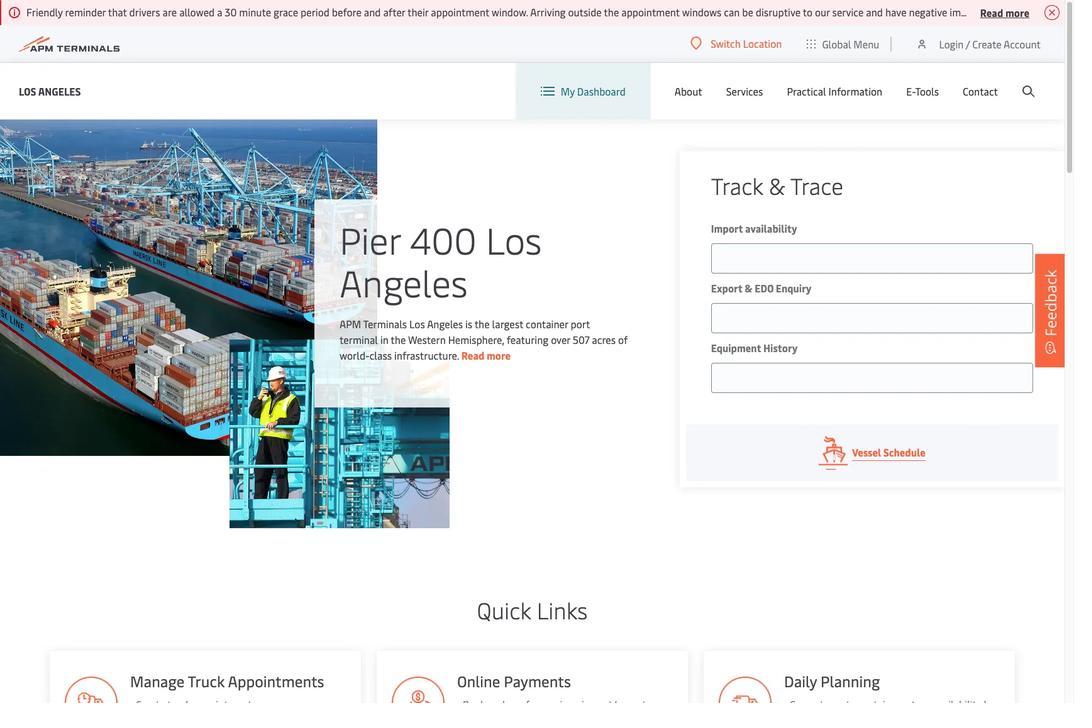 Task type: locate. For each thing, give the bounding box(es) containing it.
acres
[[592, 333, 616, 347]]

angeles
[[38, 84, 81, 98], [340, 257, 468, 307], [427, 317, 463, 331]]

0 vertical spatial angeles
[[38, 84, 81, 98]]

after
[[384, 5, 406, 19]]

read more link
[[462, 349, 511, 363]]

more right the on
[[1006, 5, 1030, 19]]

2 and from the left
[[867, 5, 884, 19]]

& left edo
[[745, 281, 753, 295]]

apm
[[340, 317, 361, 331]]

be
[[743, 5, 754, 19]]

export
[[712, 281, 743, 295]]

0 vertical spatial &
[[770, 170, 786, 201]]

tariffs - 131 image
[[392, 677, 445, 704]]

edo
[[755, 281, 774, 295]]

global menu button
[[795, 25, 893, 63]]

2 vertical spatial angeles
[[427, 317, 463, 331]]

apm terminals los angeles is the largest container port terminal in the western hemisphere, featuring over 507 acres of world-class infrastructure.
[[340, 317, 628, 363]]

2 horizontal spatial los
[[486, 215, 542, 264]]

more down hemisphere,
[[487, 349, 511, 363]]

0 horizontal spatial read more
[[462, 349, 511, 363]]

have
[[886, 5, 907, 19]]

1 horizontal spatial and
[[867, 5, 884, 19]]

0 horizontal spatial drivers
[[129, 5, 160, 19]]

and left have
[[867, 5, 884, 19]]

port
[[571, 317, 590, 331]]

los
[[19, 84, 36, 98], [486, 215, 542, 264], [410, 317, 425, 331]]

on
[[989, 5, 1000, 19]]

services
[[727, 84, 764, 98]]

location
[[744, 37, 783, 50]]

drivers right the on
[[1003, 5, 1034, 19]]

vessel schedule link
[[686, 425, 1059, 481]]

quick
[[477, 595, 532, 626]]

los inside pier 400 los angeles
[[486, 215, 542, 264]]

our
[[816, 5, 831, 19]]

1 vertical spatial the
[[475, 317, 490, 331]]

0 vertical spatial more
[[1006, 5, 1030, 19]]

0 horizontal spatial read
[[462, 349, 485, 363]]

class
[[370, 349, 392, 363]]

more
[[1006, 5, 1030, 19], [487, 349, 511, 363]]

30
[[225, 5, 237, 19]]

read more for read more button
[[981, 5, 1030, 19]]

read down hemisphere,
[[462, 349, 485, 363]]

read more up login / create account
[[981, 5, 1030, 19]]

2 vertical spatial los
[[410, 317, 425, 331]]

1 horizontal spatial los
[[410, 317, 425, 331]]

tools
[[916, 84, 940, 98]]

my dashboard button
[[541, 63, 626, 120]]

2 horizontal spatial the
[[604, 5, 619, 19]]

service
[[833, 5, 864, 19]]

the right in
[[391, 333, 406, 347]]

terminals
[[363, 317, 407, 331]]

1 vertical spatial los
[[486, 215, 542, 264]]

daily planning link
[[704, 651, 1016, 704]]

payments
[[504, 672, 571, 692]]

e-tools
[[907, 84, 940, 98]]

more for read more 'link'
[[487, 349, 511, 363]]

0 vertical spatial the
[[604, 5, 619, 19]]

and left after
[[364, 5, 381, 19]]

los inside apm terminals los angeles is the largest container port terminal in the western hemisphere, featuring over 507 acres of world-class infrastructure.
[[410, 317, 425, 331]]

1 horizontal spatial appointment
[[622, 5, 680, 19]]

about button
[[675, 63, 703, 120]]

and
[[364, 5, 381, 19], [867, 5, 884, 19]]

2 vertical spatial the
[[391, 333, 406, 347]]

e-tools button
[[907, 63, 940, 120]]

0 horizontal spatial more
[[487, 349, 511, 363]]

0 horizontal spatial &
[[745, 281, 753, 295]]

online payments link
[[377, 651, 689, 704]]

1 vertical spatial &
[[745, 281, 753, 295]]

minute
[[239, 5, 271, 19]]

the right is
[[475, 317, 490, 331]]

1 vertical spatial angeles
[[340, 257, 468, 307]]

read more
[[981, 5, 1030, 19], [462, 349, 511, 363]]

& for edo
[[745, 281, 753, 295]]

in
[[381, 333, 389, 347]]

menu
[[854, 37, 880, 51]]

appointment left 'windows'
[[622, 5, 680, 19]]

the
[[604, 5, 619, 19], [475, 317, 490, 331], [391, 333, 406, 347]]

feedback button
[[1036, 254, 1067, 368]]

read more down hemisphere,
[[462, 349, 511, 363]]

more inside button
[[1006, 5, 1030, 19]]

1 appointment from the left
[[431, 5, 490, 19]]

grace
[[274, 5, 298, 19]]

drivers left are
[[129, 5, 160, 19]]

1 horizontal spatial the
[[475, 317, 490, 331]]

1 drivers from the left
[[129, 5, 160, 19]]

2 appointment from the left
[[622, 5, 680, 19]]

1 and from the left
[[364, 5, 381, 19]]

practical information
[[788, 84, 883, 98]]

1 horizontal spatial read more
[[981, 5, 1030, 19]]

0 vertical spatial read
[[981, 5, 1004, 19]]

read for read more button
[[981, 5, 1004, 19]]

import availability
[[712, 222, 798, 235]]

1 vertical spatial read more
[[462, 349, 511, 363]]

0 horizontal spatial and
[[364, 5, 381, 19]]

global menu
[[823, 37, 880, 51]]

angeles inside pier 400 los angeles
[[340, 257, 468, 307]]

terminal
[[340, 333, 378, 347]]

over
[[551, 333, 571, 347]]

la secondary image
[[230, 340, 450, 529]]

of
[[619, 333, 628, 347]]

/
[[967, 37, 971, 51]]

before
[[332, 5, 362, 19]]

to
[[803, 5, 813, 19]]

quick links
[[477, 595, 588, 626]]

0 vertical spatial los
[[19, 84, 36, 98]]

track
[[712, 170, 764, 201]]

1 horizontal spatial read
[[981, 5, 1004, 19]]

& left trace
[[770, 170, 786, 201]]

manage truck appointments
[[130, 672, 324, 692]]

read more button
[[981, 4, 1030, 20]]

read up login / create account
[[981, 5, 1004, 19]]

1 vertical spatial more
[[487, 349, 511, 363]]

0 horizontal spatial appointment
[[431, 5, 490, 19]]

track & trace
[[712, 170, 844, 201]]

arriv
[[1057, 5, 1075, 19]]

appointment right their
[[431, 5, 490, 19]]

the right outside
[[604, 5, 619, 19]]

1 horizontal spatial more
[[1006, 5, 1030, 19]]

negative
[[910, 5, 948, 19]]

los angeles
[[19, 84, 81, 98]]

pier
[[340, 215, 401, 264]]

507
[[573, 333, 590, 347]]

their
[[408, 5, 429, 19]]

1 horizontal spatial &
[[770, 170, 786, 201]]

0 vertical spatial read more
[[981, 5, 1030, 19]]

global
[[823, 37, 852, 51]]

1 horizontal spatial drivers
[[1003, 5, 1034, 19]]

featuring
[[507, 333, 549, 347]]

read inside button
[[981, 5, 1004, 19]]

read
[[981, 5, 1004, 19], [462, 349, 485, 363]]

angeles inside apm terminals los angeles is the largest container port terminal in the western hemisphere, featuring over 507 acres of world-class infrastructure.
[[427, 317, 463, 331]]

windows
[[683, 5, 722, 19]]

1 vertical spatial read
[[462, 349, 485, 363]]

impacts
[[951, 5, 986, 19]]



Task type: describe. For each thing, give the bounding box(es) containing it.
services button
[[727, 63, 764, 120]]

more for read more button
[[1006, 5, 1030, 19]]

manage truck appointments link
[[49, 651, 361, 704]]

is
[[466, 317, 473, 331]]

my
[[561, 84, 575, 98]]

vessel
[[853, 446, 882, 459]]

western
[[408, 333, 446, 347]]

manager truck appointments - 53 image
[[65, 677, 117, 704]]

0 horizontal spatial los
[[19, 84, 36, 98]]

400
[[410, 215, 477, 264]]

schedule
[[884, 446, 926, 459]]

appointments
[[228, 672, 324, 692]]

practical
[[788, 84, 827, 98]]

pier 400 los angeles
[[340, 215, 542, 307]]

friendly reminder that drivers are allowed a 30 minute grace period before and after their appointment window. arriving outside the appointment windows can be disruptive to our service and have negative impacts on drivers who arriv
[[26, 5, 1075, 19]]

enquiry
[[776, 281, 812, 295]]

vessel schedule
[[853, 446, 926, 459]]

angeles for pier
[[340, 257, 468, 307]]

reminder
[[65, 5, 106, 19]]

read for read more 'link'
[[462, 349, 485, 363]]

information
[[829, 84, 883, 98]]

& for trace
[[770, 170, 786, 201]]

trace
[[791, 170, 844, 201]]

planning
[[821, 672, 881, 692]]

read more for read more 'link'
[[462, 349, 511, 363]]

equipment history
[[712, 341, 798, 355]]

login / create account
[[940, 37, 1042, 51]]

period
[[301, 5, 330, 19]]

who
[[1036, 5, 1055, 19]]

export & edo enquiry
[[712, 281, 812, 295]]

disruptive
[[756, 5, 801, 19]]

switch location button
[[691, 37, 783, 50]]

my dashboard
[[561, 84, 626, 98]]

outside
[[569, 5, 602, 19]]

can
[[725, 5, 740, 19]]

friendly
[[26, 5, 63, 19]]

los angeles link
[[19, 83, 81, 99]]

largest
[[493, 317, 524, 331]]

create
[[973, 37, 1002, 51]]

manage
[[130, 672, 184, 692]]

e-
[[907, 84, 916, 98]]

2 drivers from the left
[[1003, 5, 1034, 19]]

infrastructure.
[[395, 349, 459, 363]]

login / create account link
[[917, 25, 1042, 62]]

angeles for apm
[[427, 317, 463, 331]]

links
[[537, 595, 588, 626]]

online
[[457, 672, 500, 692]]

account
[[1004, 37, 1042, 51]]

contact
[[964, 84, 999, 98]]

container
[[526, 317, 569, 331]]

import
[[712, 222, 744, 235]]

history
[[764, 341, 798, 355]]

arriving
[[531, 5, 566, 19]]

equipment
[[712, 341, 762, 355]]

close alert image
[[1045, 5, 1060, 20]]

window.
[[492, 5, 529, 19]]

about
[[675, 84, 703, 98]]

los for pier 400 los angeles
[[486, 215, 542, 264]]

contact button
[[964, 63, 999, 120]]

switch
[[711, 37, 741, 50]]

daily
[[785, 672, 818, 692]]

availability
[[746, 222, 798, 235]]

world-
[[340, 349, 370, 363]]

feedback
[[1041, 270, 1062, 337]]

truck
[[188, 672, 225, 692]]

daily planning
[[785, 672, 881, 692]]

dashboard
[[578, 84, 626, 98]]

hemisphere,
[[448, 333, 505, 347]]

that
[[108, 5, 127, 19]]

allowed
[[179, 5, 215, 19]]

login
[[940, 37, 964, 51]]

orange club loyalty program - 56 image
[[719, 677, 772, 704]]

los angeles pier 400 image
[[0, 120, 378, 456]]

los for apm terminals los angeles is the largest container port terminal in the western hemisphere, featuring over 507 acres of world-class infrastructure.
[[410, 317, 425, 331]]

switch location
[[711, 37, 783, 50]]

practical information button
[[788, 63, 883, 120]]

0 horizontal spatial the
[[391, 333, 406, 347]]



Task type: vqa. For each thing, say whether or not it's contained in the screenshot.
Careers
no



